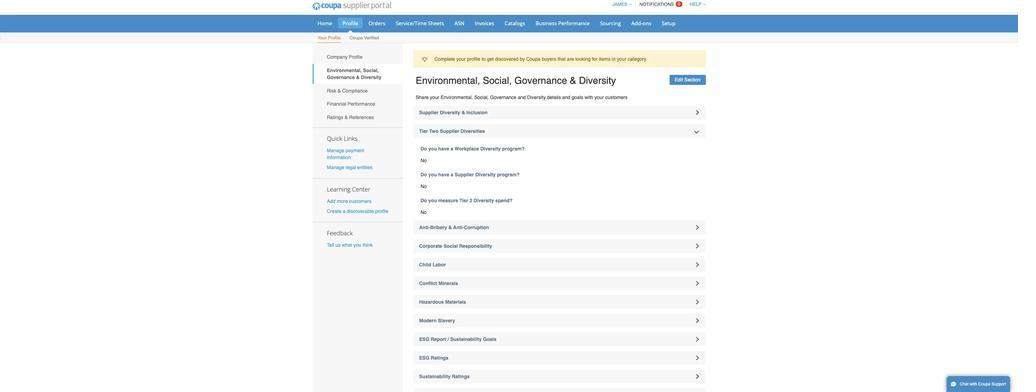 Task type: vqa. For each thing, say whether or not it's contained in the screenshot.
"No"
yes



Task type: locate. For each thing, give the bounding box(es) containing it.
0 vertical spatial a
[[451, 146, 453, 152]]

ratings
[[327, 115, 343, 120], [431, 355, 449, 361], [452, 374, 470, 379]]

labor
[[433, 262, 446, 267]]

setup link
[[658, 18, 680, 28]]

governance
[[327, 75, 355, 80], [515, 75, 567, 86], [490, 95, 517, 100]]

0 vertical spatial manage
[[327, 148, 344, 153]]

0 horizontal spatial performance
[[348, 101, 375, 107]]

& inside 'dropdown button'
[[449, 225, 452, 230]]

0 horizontal spatial with
[[585, 95, 593, 100]]

for
[[592, 56, 598, 62]]

complete your profile to get discovered by coupa buyers that are looking for items in your category. alert
[[413, 50, 706, 68]]

1 vertical spatial with
[[970, 382, 977, 387]]

1 horizontal spatial performance
[[558, 20, 590, 27]]

details
[[547, 95, 561, 100]]

0 vertical spatial ratings
[[327, 115, 343, 120]]

environmental, social, governance & diversity link
[[313, 64, 403, 84]]

tier two supplier diversities
[[419, 128, 485, 134]]

2 vertical spatial coupa
[[979, 382, 991, 387]]

have
[[438, 146, 449, 152], [438, 172, 449, 177]]

2 do from the top
[[421, 172, 427, 177]]

performance up references
[[348, 101, 375, 107]]

ratings for sustainability
[[452, 374, 470, 379]]

anti- up corporate social responsibility
[[453, 225, 464, 230]]

1 vertical spatial ratings
[[431, 355, 449, 361]]

supplier diversity & inclusion heading
[[413, 106, 706, 119]]

2 vertical spatial no
[[421, 209, 427, 215]]

create a discoverable profile link
[[327, 209, 389, 214]]

2 esg from the top
[[419, 355, 430, 361]]

navigation
[[609, 0, 706, 11]]

esg for esg ratings
[[419, 355, 430, 361]]

profile inside the 'complete your profile to get discovered by coupa buyers that are looking for items in your category.' "alert"
[[467, 56, 480, 62]]

environmental, up supplier diversity & inclusion
[[441, 95, 473, 100]]

manage
[[327, 148, 344, 153], [327, 165, 344, 170]]

discoverable
[[347, 209, 374, 214]]

0 vertical spatial customers
[[605, 95, 628, 100]]

1 no from the top
[[421, 158, 427, 163]]

complete
[[435, 56, 455, 62]]

0 vertical spatial program?
[[502, 146, 525, 152]]

do you measure tier 2 diversity spend?
[[421, 198, 513, 203]]

esg inside dropdown button
[[419, 336, 430, 342]]

with right chat
[[970, 382, 977, 387]]

esg report / sustainability goals heading
[[413, 332, 706, 346]]

1 vertical spatial coupa
[[526, 56, 541, 62]]

0 horizontal spatial and
[[518, 95, 526, 100]]

ratings inside dropdown button
[[431, 355, 449, 361]]

learning center
[[327, 185, 370, 193]]

1 vertical spatial profile
[[328, 35, 341, 40]]

1 vertical spatial customers
[[349, 198, 372, 204]]

1 vertical spatial environmental,
[[416, 75, 480, 86]]

diversity up risk & compliance link
[[361, 75, 382, 80]]

profile
[[343, 20, 358, 27], [328, 35, 341, 40], [349, 54, 363, 60]]

inclusion
[[467, 110, 488, 115]]

0
[[678, 1, 681, 7]]

2 vertical spatial ratings
[[452, 374, 470, 379]]

asn link
[[450, 18, 469, 28]]

1 horizontal spatial tier
[[460, 198, 468, 203]]

home link
[[313, 18, 337, 28]]

have down tier two supplier diversities
[[438, 146, 449, 152]]

have up measure
[[438, 172, 449, 177]]

1 vertical spatial do
[[421, 172, 427, 177]]

& right bribery at the left bottom
[[449, 225, 452, 230]]

1 do from the top
[[421, 146, 427, 152]]

2 vertical spatial environmental,
[[441, 95, 473, 100]]

& up goals
[[570, 75, 576, 86]]

coupa right by at the right top of page
[[526, 56, 541, 62]]

ons
[[643, 20, 652, 27]]

bribery
[[430, 225, 447, 230]]

risk
[[327, 88, 336, 93]]

manage inside manage payment information
[[327, 148, 344, 153]]

1 vertical spatial manage
[[327, 165, 344, 170]]

your profile link
[[317, 34, 341, 43]]

1 horizontal spatial anti-
[[453, 225, 464, 230]]

0 vertical spatial esg
[[419, 336, 430, 342]]

social
[[444, 243, 458, 249]]

environmental, social, governance & diversity
[[327, 68, 382, 80], [416, 75, 616, 86]]

program? for do you have a workplace diversity program?
[[502, 146, 525, 152]]

sustainability inside 'dropdown button'
[[419, 374, 451, 379]]

2 manage from the top
[[327, 165, 344, 170]]

0 horizontal spatial environmental, social, governance & diversity
[[327, 68, 382, 80]]

1 horizontal spatial with
[[970, 382, 977, 387]]

1 vertical spatial have
[[438, 172, 449, 177]]

0 vertical spatial with
[[585, 95, 593, 100]]

1 horizontal spatial environmental, social, governance & diversity
[[416, 75, 616, 86]]

manage for manage payment information
[[327, 148, 344, 153]]

your right share
[[430, 95, 440, 100]]

1 manage from the top
[[327, 148, 344, 153]]

your right in
[[617, 56, 627, 62]]

0 horizontal spatial ratings
[[327, 115, 343, 120]]

0 horizontal spatial tier
[[419, 128, 428, 134]]

0 vertical spatial performance
[[558, 20, 590, 27]]

risk & compliance link
[[313, 84, 403, 97]]

1 vertical spatial no
[[421, 184, 427, 189]]

financial performance
[[327, 101, 375, 107]]

tier inside dropdown button
[[419, 128, 428, 134]]

0 vertical spatial do
[[421, 146, 427, 152]]

& up risk & compliance link
[[356, 75, 360, 80]]

manage for manage legal entities
[[327, 165, 344, 170]]

add-ons
[[632, 20, 652, 27]]

1 vertical spatial sustainability
[[419, 374, 451, 379]]

0 vertical spatial coupa
[[350, 35, 363, 40]]

a right "create"
[[343, 209, 346, 214]]

service/time sheets
[[396, 20, 444, 27]]

1 vertical spatial a
[[451, 172, 453, 177]]

esg left report
[[419, 336, 430, 342]]

tier two supplier diversities heading
[[413, 124, 706, 138]]

ratings inside 'dropdown button'
[[452, 374, 470, 379]]

sustainability right / at the bottom of page
[[450, 336, 482, 342]]

sustainability ratings heading
[[413, 370, 706, 383]]

profile right your
[[328, 35, 341, 40]]

in
[[612, 56, 616, 62]]

performance right business
[[558, 20, 590, 27]]

sheets
[[428, 20, 444, 27]]

1 vertical spatial performance
[[348, 101, 375, 107]]

environmental, social, governance & diversity up compliance
[[327, 68, 382, 80]]

support
[[992, 382, 1006, 387]]

references
[[349, 115, 374, 120]]

supplier up do you measure tier 2 diversity spend?
[[455, 172, 474, 177]]

business performance
[[536, 20, 590, 27]]

manage down "information"
[[327, 165, 344, 170]]

diversities
[[461, 128, 485, 134]]

home
[[318, 20, 332, 27]]

create a discoverable profile
[[327, 209, 389, 214]]

profile down coupa supplier portal image
[[343, 20, 358, 27]]

1 vertical spatial profile
[[375, 209, 389, 214]]

customers
[[605, 95, 628, 100], [349, 198, 372, 204]]

tell
[[327, 242, 334, 248]]

buyers
[[542, 56, 556, 62]]

1 vertical spatial esg
[[419, 355, 430, 361]]

business performance link
[[531, 18, 594, 28]]

you for do you measure tier 2 diversity spend?
[[428, 198, 437, 203]]

heading
[[413, 388, 706, 392]]

2 horizontal spatial coupa
[[979, 382, 991, 387]]

orders link
[[364, 18, 390, 28]]

1 horizontal spatial and
[[562, 95, 571, 100]]

esg ratings button
[[413, 351, 706, 365]]

1 horizontal spatial coupa
[[526, 56, 541, 62]]

supplier
[[419, 110, 439, 115], [440, 128, 459, 134], [455, 172, 474, 177]]

0 vertical spatial have
[[438, 146, 449, 152]]

tier left 2
[[460, 198, 468, 203]]

sourcing link
[[596, 18, 626, 28]]

1 horizontal spatial ratings
[[431, 355, 449, 361]]

3 do from the top
[[421, 198, 427, 203]]

have for supplier
[[438, 172, 449, 177]]

performance
[[558, 20, 590, 27], [348, 101, 375, 107]]

conflict minerals button
[[413, 276, 706, 290]]

corporate social responsibility heading
[[413, 239, 706, 253]]

no
[[421, 158, 427, 163], [421, 184, 427, 189], [421, 209, 427, 215]]

do you have a workplace diversity program?
[[421, 146, 525, 152]]

and left details
[[518, 95, 526, 100]]

0 horizontal spatial customers
[[349, 198, 372, 204]]

your profile
[[318, 35, 341, 40]]

social, down company profile link
[[363, 68, 379, 73]]

sustainability ratings
[[419, 374, 470, 379]]

notifications
[[640, 2, 674, 7]]

2 vertical spatial profile
[[349, 54, 363, 60]]

manage payment information link
[[327, 148, 364, 160]]

section
[[685, 77, 701, 83]]

2 horizontal spatial ratings
[[452, 374, 470, 379]]

conflict minerals heading
[[413, 276, 706, 290]]

0 vertical spatial sustainability
[[450, 336, 482, 342]]

1 vertical spatial program?
[[497, 172, 520, 177]]

anti- up corporate
[[419, 225, 430, 230]]

social, down get
[[483, 75, 512, 86]]

& left inclusion on the left top of the page
[[462, 110, 465, 115]]

by
[[520, 56, 525, 62]]

slavery
[[438, 318, 455, 323]]

sustainability down esg ratings at bottom left
[[419, 374, 451, 379]]

hazardous
[[419, 299, 444, 305]]

ratings for esg
[[431, 355, 449, 361]]

performance for business performance
[[558, 20, 590, 27]]

0 horizontal spatial anti-
[[419, 225, 430, 230]]

environmental, social, governance & diversity up share your environmental, social, governance and diversity details and goals with your customers
[[416, 75, 616, 86]]

supplier down share
[[419, 110, 439, 115]]

supplier right two
[[440, 128, 459, 134]]

financial
[[327, 101, 346, 107]]

1 esg from the top
[[419, 336, 430, 342]]

to
[[482, 56, 486, 62]]

coupa left verified
[[350, 35, 363, 40]]

esg report / sustainability goals
[[419, 336, 497, 342]]

tier left two
[[419, 128, 428, 134]]

1 have from the top
[[438, 146, 449, 152]]

two
[[429, 128, 439, 134]]

profile for company profile
[[349, 54, 363, 60]]

diversity down do you have a workplace diversity program?
[[475, 172, 496, 177]]

have for workplace
[[438, 146, 449, 152]]

2 vertical spatial supplier
[[455, 172, 474, 177]]

0 vertical spatial tier
[[419, 128, 428, 134]]

and left goals
[[562, 95, 571, 100]]

anti-bribery & anti-corruption button
[[413, 221, 706, 234]]

with right goals
[[585, 95, 593, 100]]

esg inside dropdown button
[[419, 355, 430, 361]]

modern
[[419, 318, 437, 323]]

0 horizontal spatial profile
[[375, 209, 389, 214]]

business
[[536, 20, 557, 27]]

0 vertical spatial profile
[[467, 56, 480, 62]]

profile left "to"
[[467, 56, 480, 62]]

1 anti- from the left
[[419, 225, 430, 230]]

2 have from the top
[[438, 172, 449, 177]]

0 horizontal spatial coupa
[[350, 35, 363, 40]]

hazardous materials heading
[[413, 295, 706, 309]]

profile for your profile
[[328, 35, 341, 40]]

0 vertical spatial no
[[421, 158, 427, 163]]

coupa left support
[[979, 382, 991, 387]]

2 no from the top
[[421, 184, 427, 189]]

a up measure
[[451, 172, 453, 177]]

manage up "information"
[[327, 148, 344, 153]]

social, up inclusion on the left top of the page
[[474, 95, 489, 100]]

your right 'complete'
[[457, 56, 466, 62]]

modern slavery
[[419, 318, 455, 323]]

environmental, down 'complete'
[[416, 75, 480, 86]]

profile up environmental, social, governance & diversity link
[[349, 54, 363, 60]]

2 vertical spatial a
[[343, 209, 346, 214]]

sustainability inside dropdown button
[[450, 336, 482, 342]]

esg up sustainability ratings
[[419, 355, 430, 361]]

1 horizontal spatial profile
[[467, 56, 480, 62]]

3 no from the top
[[421, 209, 427, 215]]

compliance
[[342, 88, 368, 93]]

2 vertical spatial do
[[421, 198, 427, 203]]

catalogs link
[[500, 18, 530, 28]]

risk & compliance
[[327, 88, 368, 93]]

a for supplier
[[451, 172, 453, 177]]

environmental, down company profile
[[327, 68, 362, 73]]

performance inside business performance link
[[558, 20, 590, 27]]

a left workplace on the left of page
[[451, 146, 453, 152]]

diversity up tier two supplier diversities
[[440, 110, 460, 115]]

0 vertical spatial supplier
[[419, 110, 439, 115]]

materials
[[445, 299, 466, 305]]

company profile link
[[313, 50, 403, 64]]

looking
[[576, 56, 591, 62]]

performance inside financial performance link
[[348, 101, 375, 107]]

profile right discoverable
[[375, 209, 389, 214]]

sustainability
[[450, 336, 482, 342], [419, 374, 451, 379]]



Task type: describe. For each thing, give the bounding box(es) containing it.
report
[[431, 336, 446, 342]]

0 vertical spatial social,
[[363, 68, 379, 73]]

coupa inside "alert"
[[526, 56, 541, 62]]

category.
[[628, 56, 647, 62]]

2 anti- from the left
[[453, 225, 464, 230]]

you inside button
[[354, 242, 361, 248]]

chat
[[960, 382, 969, 387]]

sustainability ratings button
[[413, 370, 706, 383]]

& down financial performance
[[345, 115, 348, 120]]

diversity inside dropdown button
[[440, 110, 460, 115]]

1 vertical spatial tier
[[460, 198, 468, 203]]

chat with coupa support button
[[947, 376, 1011, 392]]

legal
[[346, 165, 356, 170]]

diversity right workplace on the left of page
[[480, 146, 501, 152]]

us
[[336, 242, 341, 248]]

corporate social responsibility
[[419, 243, 492, 249]]

coupa verified
[[350, 35, 379, 40]]

service/time sheets link
[[391, 18, 449, 28]]

tell us what you think button
[[327, 242, 373, 249]]

modern slavery heading
[[413, 314, 706, 328]]

catalogs
[[505, 20, 525, 27]]

invoices
[[475, 20, 494, 27]]

navigation containing notifications 0
[[609, 0, 706, 11]]

responsibility
[[459, 243, 492, 249]]

performance for financial performance
[[348, 101, 375, 107]]

esg report / sustainability goals button
[[413, 332, 706, 346]]

are
[[567, 56, 574, 62]]

esg for esg report / sustainability goals
[[419, 336, 430, 342]]

child labor
[[419, 262, 446, 267]]

hazardous materials
[[419, 299, 466, 305]]

1 and from the left
[[518, 95, 526, 100]]

manage legal entities
[[327, 165, 373, 170]]

add
[[327, 198, 336, 204]]

coupa verified link
[[349, 34, 379, 43]]

company
[[327, 54, 348, 60]]

anti-bribery & anti-corruption heading
[[413, 221, 706, 234]]

governance inside the environmental, social, governance & diversity
[[327, 75, 355, 80]]

diversity right 2
[[474, 198, 494, 203]]

center
[[352, 185, 370, 193]]

invoices link
[[470, 18, 499, 28]]

create
[[327, 209, 342, 214]]

help
[[690, 2, 702, 7]]

your right goals
[[595, 95, 604, 100]]

child labor heading
[[413, 258, 706, 272]]

james
[[613, 2, 628, 7]]

verified
[[364, 35, 379, 40]]

modern slavery button
[[413, 314, 706, 328]]

manage legal entities link
[[327, 165, 373, 170]]

do for do you measure tier 2 diversity spend?
[[421, 198, 427, 203]]

minerals
[[439, 281, 458, 286]]

environmental, social, governance & diversity inside environmental, social, governance & diversity link
[[327, 68, 382, 80]]

quick links
[[327, 134, 358, 142]]

share
[[416, 95, 429, 100]]

setup
[[662, 20, 676, 27]]

goals
[[483, 336, 497, 342]]

esg ratings heading
[[413, 351, 706, 365]]

& right risk on the top left of page
[[338, 88, 341, 93]]

/
[[448, 336, 449, 342]]

child
[[419, 262, 431, 267]]

coupa supplier portal image
[[307, 0, 396, 15]]

corruption
[[464, 225, 489, 230]]

profile link
[[338, 18, 363, 28]]

edit section link
[[670, 75, 706, 85]]

share your environmental, social, governance and diversity details and goals with your customers
[[416, 95, 628, 100]]

add more customers
[[327, 198, 372, 204]]

0 vertical spatial profile
[[343, 20, 358, 27]]

1 vertical spatial supplier
[[440, 128, 459, 134]]

add-ons link
[[627, 18, 656, 28]]

diversity inside the environmental, social, governance & diversity
[[361, 75, 382, 80]]

do for do you have a supplier diversity program?
[[421, 172, 427, 177]]

esg ratings
[[419, 355, 449, 361]]

discovered
[[495, 56, 519, 62]]

1 vertical spatial social,
[[483, 75, 512, 86]]

tier two supplier diversities button
[[413, 124, 706, 138]]

what
[[342, 242, 352, 248]]

do you have a supplier diversity program?
[[421, 172, 520, 177]]

service/time
[[396, 20, 427, 27]]

supplier diversity & inclusion
[[419, 110, 488, 115]]

items
[[599, 56, 611, 62]]

0 vertical spatial environmental,
[[327, 68, 362, 73]]

2 vertical spatial social,
[[474, 95, 489, 100]]

anti-bribery & anti-corruption
[[419, 225, 489, 230]]

ratings & references link
[[313, 111, 403, 124]]

supplier diversity & inclusion button
[[413, 106, 706, 119]]

2
[[470, 198, 472, 203]]

diversity left details
[[527, 95, 546, 100]]

goals
[[572, 95, 583, 100]]

entities
[[357, 165, 373, 170]]

company profile
[[327, 54, 363, 60]]

do for do you have a workplace diversity program?
[[421, 146, 427, 152]]

feedback
[[327, 229, 353, 237]]

links
[[344, 134, 358, 142]]

you for do you have a supplier diversity program?
[[428, 172, 437, 177]]

you for do you have a workplace diversity program?
[[428, 146, 437, 152]]

with inside button
[[970, 382, 977, 387]]

2 and from the left
[[562, 95, 571, 100]]

sourcing
[[600, 20, 621, 27]]

conflict
[[419, 281, 437, 286]]

a for workplace
[[451, 146, 453, 152]]

think
[[363, 242, 373, 248]]

measure
[[438, 198, 458, 203]]

add-
[[632, 20, 643, 27]]

& inside dropdown button
[[462, 110, 465, 115]]

notifications 0
[[640, 1, 681, 7]]

add more customers link
[[327, 198, 372, 204]]

learning
[[327, 185, 351, 193]]

coupa inside button
[[979, 382, 991, 387]]

1 horizontal spatial customers
[[605, 95, 628, 100]]

ratings & references
[[327, 115, 374, 120]]

child labor button
[[413, 258, 706, 272]]

diversity down for
[[579, 75, 616, 86]]

manage payment information
[[327, 148, 364, 160]]

& inside the environmental, social, governance & diversity
[[356, 75, 360, 80]]

quick
[[327, 134, 342, 142]]

program? for do you have a supplier diversity program?
[[497, 172, 520, 177]]

payment
[[346, 148, 364, 153]]

workplace
[[455, 146, 479, 152]]

complete your profile to get discovered by coupa buyers that are looking for items in your category.
[[435, 56, 647, 62]]



